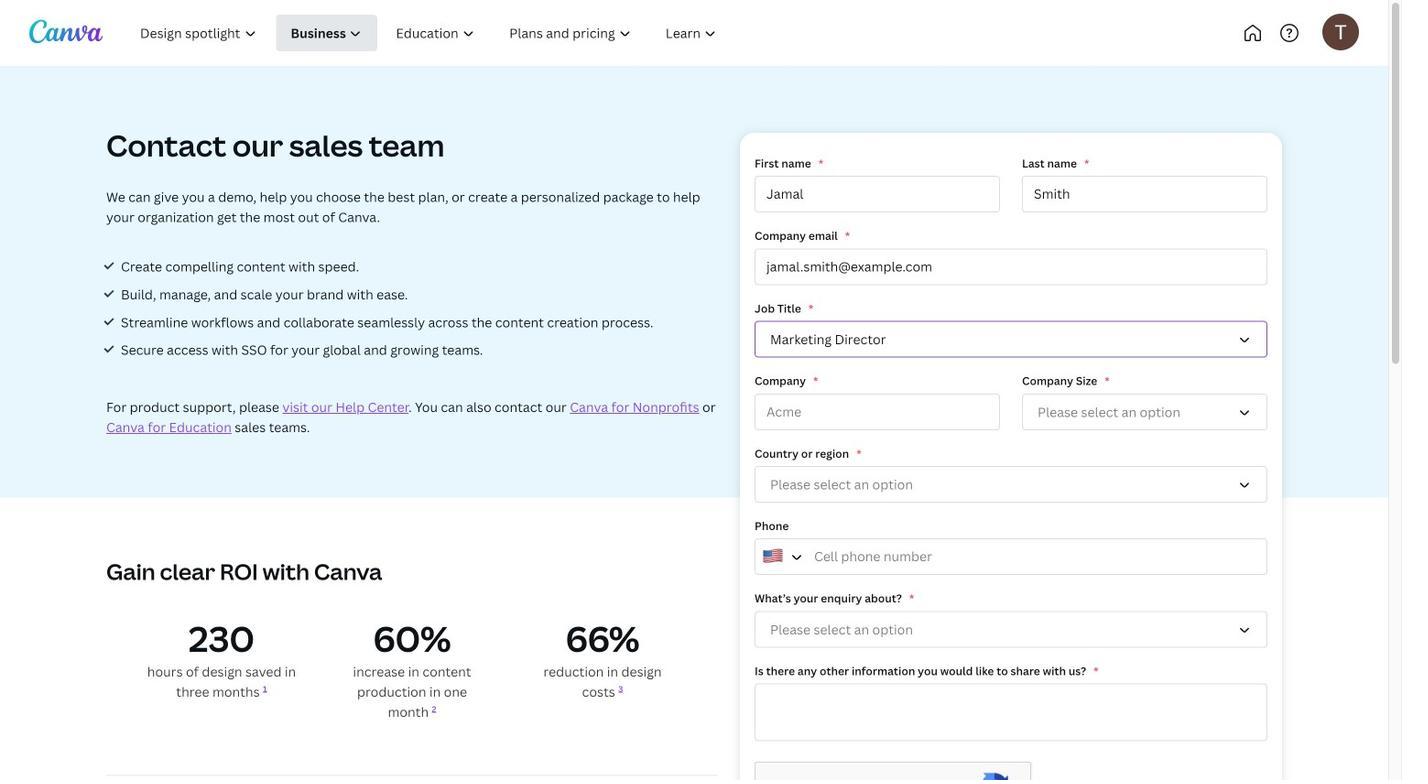 Task type: locate. For each thing, give the bounding box(es) containing it.
None text field
[[755, 684, 1268, 742]]

John text field
[[755, 176, 1000, 213]]

top level navigation element
[[125, 15, 795, 51]]

Acme text field
[[755, 394, 1000, 430]]

john.smith@acme.com text field
[[755, 249, 1268, 285]]

Smith text field
[[1022, 176, 1268, 213]]



Task type: describe. For each thing, give the bounding box(es) containing it.
Cell phone number text field
[[755, 539, 1268, 575]]



Task type: vqa. For each thing, say whether or not it's contained in the screenshot.
JOHN "text box"
yes



